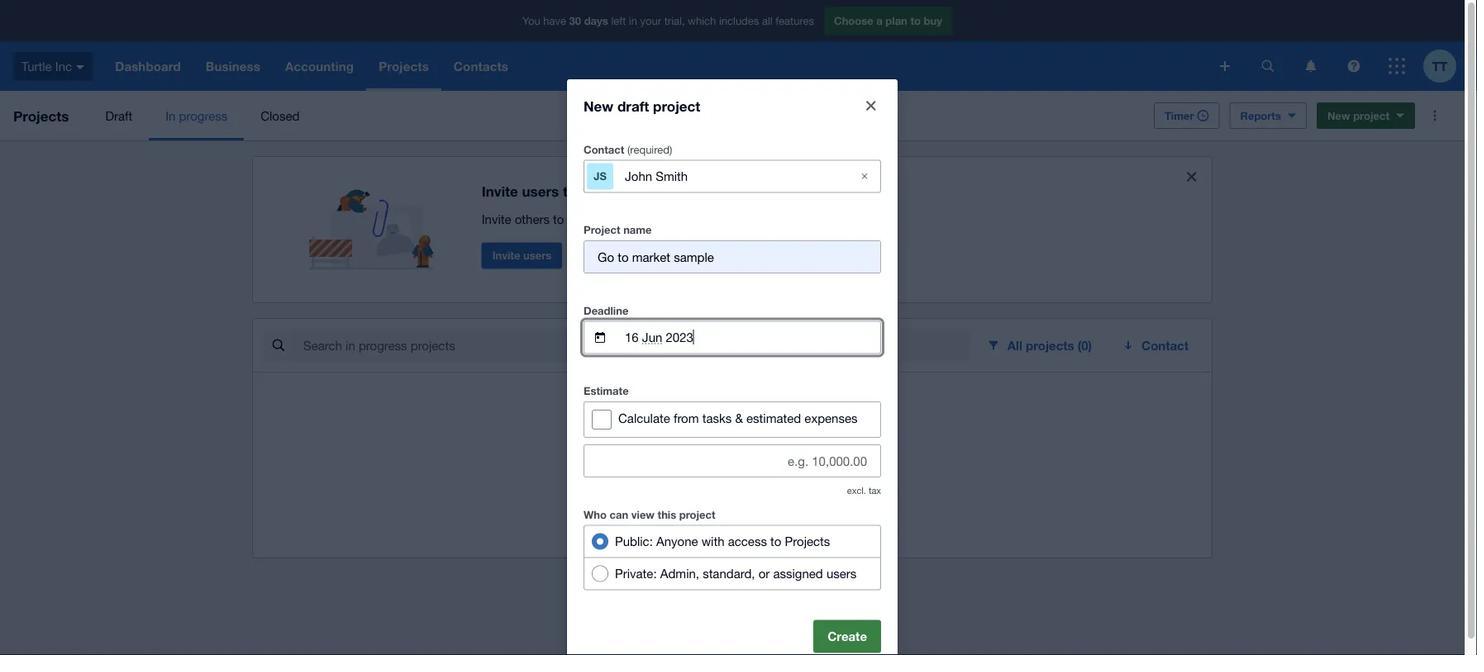 Task type: vqa. For each thing, say whether or not it's contained in the screenshot.
Assign
yes



Task type: describe. For each thing, give the bounding box(es) containing it.
projects down js
[[580, 183, 636, 200]]

close button
[[855, 89, 888, 122]]

reports
[[1240, 109, 1281, 122]]

to inside tt banner
[[910, 14, 921, 27]]

buy
[[924, 14, 942, 27]]

in progress link
[[149, 91, 244, 141]]

keep
[[728, 491, 755, 505]]

anyone
[[656, 534, 698, 549]]

invite users to projects image
[[309, 170, 442, 269]]

invite users to projects
[[482, 183, 636, 200]]

tt
[[1432, 59, 1447, 74]]

users inside new draft project dialog
[[826, 566, 857, 581]]

30
[[569, 14, 581, 27]]

draft link
[[89, 91, 149, 141]]

(0)
[[1078, 338, 1092, 353]]

contact for contact
[[1142, 338, 1189, 353]]

new
[[643, 471, 666, 486]]

and left assign at the left top
[[639, 212, 660, 227]]

new project
[[1327, 109, 1389, 122]]

who can view this project
[[584, 508, 715, 521]]

turtle inc button
[[0, 41, 103, 91]]

new for new project
[[1327, 109, 1350, 122]]

project name
[[584, 223, 652, 236]]

navigation inside tt banner
[[103, 41, 1208, 91]]

view
[[631, 508, 655, 521]]

new inside create a new project from the new project button add tasks, enter time and keep track of your spending
[[761, 471, 787, 486]]

manage
[[727, 212, 772, 227]]

contact for contact (required)
[[584, 143, 624, 156]]

from inside create a new project from the new project button add tasks, enter time and keep track of your spending
[[711, 471, 736, 486]]

no projects in progress
[[654, 446, 811, 462]]

estimate
[[584, 385, 629, 397]]

no
[[654, 446, 673, 462]]

you have 30 days left in your trial, which includes all features
[[522, 14, 814, 27]]

public: anyone with access to projects
[[615, 534, 830, 549]]

Project name field
[[584, 241, 880, 273]]

new draft project
[[584, 97, 700, 114]]

users for invite users to projects
[[522, 183, 559, 200]]

tasks,
[[608, 491, 641, 505]]

create for create
[[828, 629, 867, 644]]

name
[[623, 223, 652, 236]]

choose a plan to buy
[[834, 14, 942, 27]]

admin,
[[660, 566, 699, 581]]

standard,
[[703, 566, 755, 581]]

contact (required)
[[584, 143, 672, 156]]

closed link
[[244, 91, 316, 141]]

or
[[759, 566, 770, 581]]

tt banner
[[0, 0, 1465, 91]]

time
[[676, 491, 700, 505]]

e.g. 10,000.00 field
[[584, 445, 880, 477]]

a for choose a plan to buy
[[876, 14, 883, 27]]

in progress
[[165, 108, 227, 123]]

in inside tt banner
[[629, 14, 637, 27]]

1 vertical spatial progress
[[751, 446, 811, 462]]

track
[[758, 491, 786, 505]]

private:
[[615, 566, 657, 581]]

inc
[[55, 59, 72, 73]]

add
[[582, 491, 605, 505]]

timer
[[1165, 109, 1194, 122]]

button
[[836, 471, 872, 486]]

includes
[[719, 14, 759, 27]]

to up use
[[563, 183, 576, 200]]

enter
[[644, 491, 673, 505]]

access
[[728, 534, 767, 549]]

draft
[[105, 108, 132, 123]]

you
[[522, 14, 540, 27]]

create a new project from the new project button add tasks, enter time and keep track of your spending
[[582, 471, 883, 505]]

features
[[776, 14, 814, 27]]

0 horizontal spatial svg image
[[1220, 61, 1230, 71]]

group inside new draft project dialog
[[584, 525, 881, 590]]

calculate from tasks & estimated expenses
[[618, 411, 858, 425]]



Task type: locate. For each thing, give the bounding box(es) containing it.
0 vertical spatial users
[[522, 183, 559, 200]]

invite users
[[492, 249, 551, 262]]

user
[[803, 212, 827, 227]]

use
[[568, 212, 587, 227]]

deadline
[[584, 304, 629, 317]]

days
[[584, 14, 608, 27]]

this
[[658, 508, 676, 521]]

1 horizontal spatial projects
[[1026, 338, 1074, 353]]

0 horizontal spatial new
[[584, 97, 613, 114]]

turtle inc
[[21, 59, 72, 73]]

spending
[[832, 491, 883, 505]]

create button
[[814, 620, 881, 653]]

1 vertical spatial invite
[[482, 212, 511, 227]]

new left "draft"
[[584, 97, 613, 114]]

create for create a new project from the new project button add tasks, enter time and keep track of your spending
[[593, 471, 629, 486]]

contact
[[584, 143, 624, 156], [1142, 338, 1189, 353]]

1 vertical spatial your
[[804, 491, 828, 505]]

invite users link
[[482, 243, 562, 269]]

users down others
[[523, 249, 551, 262]]

close image
[[866, 101, 876, 111]]

projects right use
[[591, 212, 636, 227]]

1 vertical spatial users
[[523, 249, 551, 262]]

Deadline field
[[623, 322, 880, 353]]

0 vertical spatial in
[[629, 14, 637, 27]]

projects
[[13, 107, 69, 124], [580, 183, 636, 200], [591, 212, 636, 227], [785, 534, 830, 549]]

private: admin, standard, or assigned users
[[615, 566, 857, 581]]

with
[[702, 534, 725, 549]]

0 vertical spatial a
[[876, 14, 883, 27]]

contact up js
[[584, 143, 624, 156]]

0 horizontal spatial contact
[[584, 143, 624, 156]]

and right time
[[703, 491, 724, 505]]

progress right 'in' on the left of page
[[179, 108, 227, 123]]

js
[[594, 170, 607, 182]]

have
[[543, 14, 566, 27]]

invite up others
[[482, 183, 518, 200]]

projects
[[1026, 338, 1074, 353], [677, 446, 732, 462]]

closed
[[261, 108, 300, 123]]

tax
[[869, 485, 881, 496]]

0 vertical spatial your
[[640, 14, 661, 27]]

users
[[522, 183, 559, 200], [523, 249, 551, 262], [826, 566, 857, 581]]

1 vertical spatial in
[[736, 446, 748, 462]]

0 horizontal spatial in
[[629, 14, 637, 27]]

all projects (0) button
[[976, 329, 1105, 362]]

svg image inside "turtle inc" popup button
[[76, 65, 84, 69]]

1 horizontal spatial progress
[[751, 446, 811, 462]]

1 horizontal spatial your
[[804, 491, 828, 505]]

a left 'plan' on the right top of the page
[[876, 14, 883, 27]]

others
[[515, 212, 550, 227]]

contact inside contact popup button
[[1142, 338, 1189, 353]]

projects inside new draft project dialog
[[785, 534, 830, 549]]

0 horizontal spatial a
[[633, 471, 640, 486]]

1 horizontal spatial svg image
[[1389, 58, 1405, 74]]

your inside create a new project from the new project button add tasks, enter time and keep track of your spending
[[804, 491, 828, 505]]

new draft project dialog
[[567, 79, 898, 655]]

1 vertical spatial from
[[711, 471, 736, 486]]

draft
[[617, 97, 649, 114]]

new project button
[[1317, 102, 1415, 129]]

1 horizontal spatial a
[[876, 14, 883, 27]]

users for invite users
[[523, 249, 551, 262]]

projects down turtle
[[13, 107, 69, 124]]

2 horizontal spatial new
[[1327, 109, 1350, 122]]

2 vertical spatial users
[[826, 566, 857, 581]]

new
[[584, 97, 613, 114], [1327, 109, 1350, 122], [761, 471, 787, 486]]

to right access
[[770, 534, 781, 549]]

plan
[[886, 14, 907, 27]]

contact button
[[1112, 329, 1202, 362]]

all
[[1007, 338, 1022, 353]]

Find or create a contact field
[[623, 161, 841, 192]]

project
[[584, 223, 620, 236]]

svg image left tt
[[1389, 58, 1405, 74]]

new inside popup button
[[1327, 109, 1350, 122]]

0 horizontal spatial create
[[593, 471, 629, 486]]

invite others to use projects and assign and manage their user roles
[[482, 212, 857, 227]]

new inside dialog
[[584, 97, 613, 114]]

new up track
[[761, 471, 787, 486]]

0 vertical spatial create
[[593, 471, 629, 486]]

estimated
[[746, 411, 801, 425]]

create
[[593, 471, 629, 486], [828, 629, 867, 644]]

excl.
[[847, 485, 866, 496]]

a inside create a new project from the new project button add tasks, enter time and keep track of your spending
[[633, 471, 640, 486]]

their
[[775, 212, 800, 227]]

all
[[762, 14, 773, 27]]

choose
[[834, 14, 873, 27]]

the
[[740, 471, 757, 486]]

1 horizontal spatial create
[[828, 629, 867, 644]]

invite left others
[[482, 212, 511, 227]]

left
[[611, 14, 626, 27]]

a for create a new project from the new project button add tasks, enter time and keep track of your spending
[[633, 471, 640, 486]]

svg image up reports popup button
[[1220, 61, 1230, 71]]

projects down tasks
[[677, 446, 732, 462]]

a left new
[[633, 471, 640, 486]]

create inside button
[[828, 629, 867, 644]]

users up others
[[522, 183, 559, 200]]

calculate
[[618, 411, 670, 425]]

from inside new draft project dialog
[[674, 411, 699, 425]]

contact right (0)
[[1142, 338, 1189, 353]]

your inside tt banner
[[640, 14, 661, 27]]

1 horizontal spatial new
[[761, 471, 787, 486]]

trial,
[[664, 14, 685, 27]]

roles
[[831, 212, 857, 227]]

in
[[165, 108, 176, 123]]

create inside create a new project from the new project button add tasks, enter time and keep track of your spending
[[593, 471, 629, 486]]

1 horizontal spatial in
[[736, 446, 748, 462]]

to inside new draft project dialog
[[770, 534, 781, 549]]

excl. tax
[[847, 485, 881, 496]]

can
[[610, 508, 628, 521]]

in up the
[[736, 446, 748, 462]]

in
[[629, 14, 637, 27], [736, 446, 748, 462]]

and inside create a new project from the new project button add tasks, enter time and keep track of your spending
[[703, 491, 724, 505]]

0 horizontal spatial from
[[674, 411, 699, 425]]

new right reports popup button
[[1327, 109, 1350, 122]]

1 vertical spatial projects
[[677, 446, 732, 462]]

projects for (0)
[[1026, 338, 1074, 353]]

your left the trial,
[[640, 14, 661, 27]]

0 vertical spatial progress
[[179, 108, 227, 123]]

0 horizontal spatial projects
[[677, 446, 732, 462]]

and right assign at the left top
[[703, 212, 724, 227]]

1 horizontal spatial contact
[[1142, 338, 1189, 353]]

0 horizontal spatial your
[[640, 14, 661, 27]]

clear image
[[848, 160, 881, 193]]

public:
[[615, 534, 653, 549]]

new for new draft project
[[584, 97, 613, 114]]

0 vertical spatial projects
[[1026, 338, 1074, 353]]

invite for invite users to projects
[[482, 183, 518, 200]]

svg image
[[1389, 58, 1405, 74], [1220, 61, 1230, 71]]

svg image
[[1262, 60, 1274, 72], [1306, 60, 1316, 72], [1348, 60, 1360, 72], [76, 65, 84, 69]]

1 vertical spatial a
[[633, 471, 640, 486]]

from left tasks
[[674, 411, 699, 425]]

invite inside the invite users link
[[492, 249, 520, 262]]

group
[[584, 525, 881, 590]]

which
[[688, 14, 716, 27]]

progress down estimated
[[751, 446, 811, 462]]

timer button
[[1154, 102, 1220, 129]]

invite for invite users
[[492, 249, 520, 262]]

assigned
[[773, 566, 823, 581]]

0 vertical spatial invite
[[482, 183, 518, 200]]

invite for invite others to use projects and assign and manage their user roles
[[482, 212, 511, 227]]

contact inside new draft project dialog
[[584, 143, 624, 156]]

projects left (0)
[[1026, 338, 1074, 353]]

&
[[735, 411, 743, 425]]

navigation
[[103, 41, 1208, 91]]

projects up the assigned
[[785, 534, 830, 549]]

from left the
[[711, 471, 736, 486]]

(required)
[[627, 143, 672, 156]]

1 vertical spatial create
[[828, 629, 867, 644]]

all projects (0)
[[1007, 338, 1092, 353]]

expenses
[[805, 411, 858, 425]]

reports button
[[1230, 102, 1307, 129]]

a inside tt banner
[[876, 14, 883, 27]]

0 horizontal spatial progress
[[179, 108, 227, 123]]

of
[[790, 491, 800, 505]]

tasks
[[702, 411, 732, 425]]

to
[[910, 14, 921, 27], [563, 183, 576, 200], [553, 212, 564, 227], [770, 534, 781, 549]]

to left buy
[[910, 14, 921, 27]]

in right left
[[629, 14, 637, 27]]

invite
[[482, 183, 518, 200], [482, 212, 511, 227], [492, 249, 520, 262]]

assign
[[664, 212, 700, 227]]

project inside popup button
[[1353, 109, 1389, 122]]

your right of
[[804, 491, 828, 505]]

Search in progress projects search field
[[302, 330, 969, 361]]

turtle
[[21, 59, 52, 73]]

invite down others
[[492, 249, 520, 262]]

tt button
[[1423, 41, 1465, 91]]

1 horizontal spatial from
[[711, 471, 736, 486]]

projects for in
[[677, 446, 732, 462]]

a
[[876, 14, 883, 27], [633, 471, 640, 486]]

2 vertical spatial invite
[[492, 249, 520, 262]]

project
[[653, 97, 700, 114], [1353, 109, 1389, 122], [669, 471, 708, 486], [791, 471, 832, 486], [679, 508, 715, 521]]

0 vertical spatial contact
[[584, 143, 624, 156]]

0 vertical spatial from
[[674, 411, 699, 425]]

group containing public: anyone with access to projects
[[584, 525, 881, 590]]

1 vertical spatial contact
[[1142, 338, 1189, 353]]

who
[[584, 508, 607, 521]]

progress
[[179, 108, 227, 123], [751, 446, 811, 462]]

projects inside 'popup button'
[[1026, 338, 1074, 353]]

users right the assigned
[[826, 566, 857, 581]]

to left use
[[553, 212, 564, 227]]



